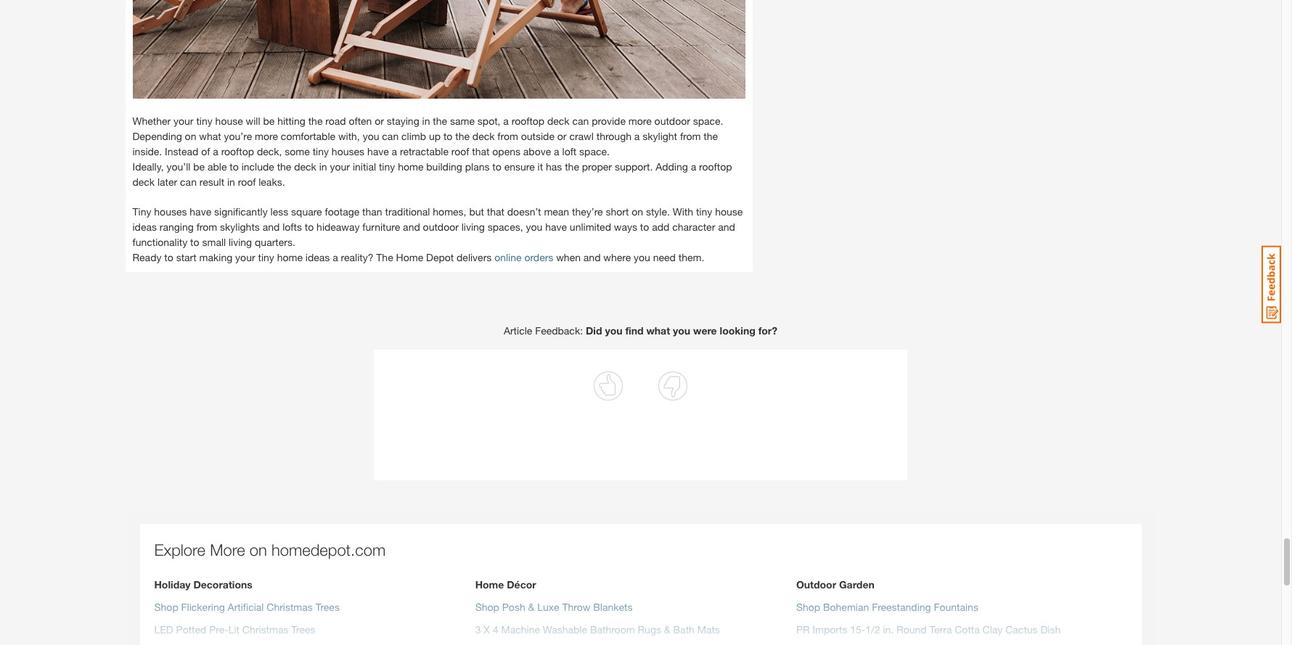 Task type: locate. For each thing, give the bounding box(es) containing it.
your up depending
[[174, 115, 194, 127]]

outdoor inside whether your tiny house will be hitting the road often or staying in the same spot, a rooftop deck can provide more outdoor space. depending on what you're more comfortable with, you can climb up to the deck from outside or crawl through a skylight from the inside. instead of a rooftop deck, some tiny houses have a retractable roof that opens above a loft space. ideally, you'll be able to include the deck in your initial tiny home building plans to ensure it has the proper support. adding a rooftop deck later can result in roof leaks.
[[655, 115, 691, 127]]

houses
[[332, 145, 365, 157], [154, 205, 187, 218]]

rooftop
[[512, 115, 545, 127], [221, 145, 254, 157], [699, 160, 732, 173]]

loft
[[563, 145, 577, 157]]

spot,
[[478, 115, 501, 127]]

bathroom
[[590, 624, 635, 636]]

2 vertical spatial your
[[235, 251, 255, 263]]

rooftop down you're
[[221, 145, 254, 157]]

plans
[[465, 160, 490, 173]]

you left need
[[634, 251, 651, 263]]

and down traditional
[[403, 221, 420, 233]]

to right up in the left top of the page
[[444, 130, 453, 142]]

you right did
[[605, 325, 623, 337]]

freestanding
[[872, 601, 931, 614]]

the right skylight
[[704, 130, 718, 142]]

short
[[606, 205, 629, 218]]

0 vertical spatial can
[[573, 115, 589, 127]]

1 horizontal spatial roof
[[452, 145, 469, 157]]

home
[[396, 251, 424, 263], [475, 579, 504, 591]]

the up leaks.
[[277, 160, 292, 173]]

shop up pr
[[797, 601, 821, 614]]

0 horizontal spatial houses
[[154, 205, 187, 218]]

shop posh & luxe throw blankets
[[475, 601, 633, 614]]

climb
[[402, 130, 426, 142]]

1 shop from the left
[[154, 601, 178, 614]]

1 horizontal spatial on
[[250, 541, 267, 560]]

tiny down comfortable
[[313, 145, 329, 157]]

rooftop up outside
[[512, 115, 545, 127]]

home down retractable
[[398, 160, 424, 173]]

shop for shop flickering artificial christmas trees
[[154, 601, 178, 614]]

more up deck, at top
[[255, 130, 278, 142]]

&
[[528, 601, 535, 614], [664, 624, 671, 636]]

deck down some
[[294, 160, 317, 173]]

deck up outside
[[548, 115, 570, 127]]

from up small
[[197, 221, 217, 233]]

home down quarters.
[[277, 251, 303, 263]]

0 horizontal spatial what
[[199, 130, 221, 142]]

0 vertical spatial your
[[174, 115, 194, 127]]

0 vertical spatial home
[[398, 160, 424, 173]]

often
[[349, 115, 372, 127]]

1 horizontal spatial what
[[647, 325, 670, 337]]

0 horizontal spatial ideas
[[133, 221, 157, 233]]

0 vertical spatial house
[[215, 115, 243, 127]]

0 horizontal spatial &
[[528, 601, 535, 614]]

1 vertical spatial on
[[632, 205, 644, 218]]

2 vertical spatial on
[[250, 541, 267, 560]]

initial
[[353, 160, 376, 173]]

shop
[[154, 601, 178, 614], [475, 601, 500, 614], [797, 601, 821, 614]]

roof up building
[[452, 145, 469, 157]]

0 horizontal spatial can
[[180, 176, 197, 188]]

outdoor up skylight
[[655, 115, 691, 127]]

2 vertical spatial can
[[180, 176, 197, 188]]

0 horizontal spatial on
[[185, 130, 196, 142]]

0 horizontal spatial outdoor
[[423, 221, 459, 233]]

trees down shop flickering artificial christmas trees
[[291, 624, 316, 636]]

that
[[472, 145, 490, 157], [487, 205, 505, 218]]

have up ranging at the left of page
[[190, 205, 211, 218]]

to left start at the top of page
[[164, 251, 173, 263]]

0 vertical spatial be
[[263, 115, 275, 127]]

0 vertical spatial what
[[199, 130, 221, 142]]

your right making
[[235, 251, 255, 263]]

can down you'll
[[180, 176, 197, 188]]

home left décor
[[475, 579, 504, 591]]

1 horizontal spatial living
[[462, 221, 485, 233]]

0 vertical spatial &
[[528, 601, 535, 614]]

but
[[469, 205, 484, 218]]

ensure
[[505, 160, 535, 173]]

0 vertical spatial that
[[472, 145, 490, 157]]

1 horizontal spatial in
[[319, 160, 327, 173]]

on right the more on the left bottom of the page
[[250, 541, 267, 560]]

2 horizontal spatial your
[[330, 160, 350, 173]]

on inside whether your tiny house will be hitting the road often or staying in the same spot, a rooftop deck can provide more outdoor space. depending on what you're more comfortable with, you can climb up to the deck from outside or crawl through a skylight from the inside. instead of a rooftop deck, some tiny houses have a retractable roof that opens above a loft space. ideally, you'll be able to include the deck in your initial tiny home building plans to ensure it has the proper support. adding a rooftop deck later can result in roof leaks.
[[185, 130, 196, 142]]

that up spaces,
[[487, 205, 505, 218]]

shop up led
[[154, 601, 178, 614]]

0 horizontal spatial from
[[197, 221, 217, 233]]

machine
[[501, 624, 540, 636]]

house up character
[[715, 205, 743, 218]]

outdoor down 'homes,'
[[423, 221, 459, 233]]

home décor
[[475, 579, 536, 591]]

shop up x
[[475, 601, 500, 614]]

& left luxe
[[528, 601, 535, 614]]

dish
[[1041, 624, 1061, 636]]

1 horizontal spatial your
[[235, 251, 255, 263]]

on up instead
[[185, 130, 196, 142]]

holiday decorations
[[154, 579, 253, 591]]

tiny up character
[[696, 205, 713, 218]]

artificial
[[228, 601, 264, 614]]

the down loft
[[565, 160, 579, 173]]

0 horizontal spatial roof
[[238, 176, 256, 188]]

christmas down shop flickering artificial christmas trees
[[242, 624, 289, 636]]

led potted pre-lit christmas trees
[[154, 624, 316, 636]]

home
[[398, 160, 424, 173], [277, 251, 303, 263]]

christmas
[[267, 601, 313, 614], [242, 624, 289, 636]]

ways
[[614, 221, 638, 233]]

home inside "tiny houses have significantly less square footage than traditional homes, but that doesn't mean they're short on style. with tiny house ideas ranging from skylights and lofts to hideaway furniture and outdoor living spaces, you have unlimited ways to add character and functionality to small living quarters. ready to start making your tiny home ideas a reality? the home depot delivers online orders when and where you need them."
[[277, 251, 303, 263]]

your left initial
[[330, 160, 350, 173]]

delivers
[[457, 251, 492, 263]]

1 vertical spatial have
[[190, 205, 211, 218]]

to
[[444, 130, 453, 142], [230, 160, 239, 173], [493, 160, 502, 173], [305, 221, 314, 233], [640, 221, 649, 233], [190, 236, 199, 248], [164, 251, 173, 263]]

0 vertical spatial outdoor
[[655, 115, 691, 127]]

traditional
[[385, 205, 430, 218]]

where
[[604, 251, 631, 263]]

or right often
[[375, 115, 384, 127]]

will
[[246, 115, 260, 127]]

a
[[504, 115, 509, 127], [635, 130, 640, 142], [213, 145, 218, 157], [392, 145, 397, 157], [554, 145, 560, 157], [691, 160, 697, 173], [333, 251, 338, 263]]

0 vertical spatial more
[[629, 115, 652, 127]]

in right the result
[[227, 176, 235, 188]]

be right will
[[263, 115, 275, 127]]

1 vertical spatial house
[[715, 205, 743, 218]]

0 horizontal spatial have
[[190, 205, 211, 218]]

building
[[427, 160, 463, 173]]

0 horizontal spatial in
[[227, 176, 235, 188]]

to down square
[[305, 221, 314, 233]]

you
[[363, 130, 379, 142], [526, 221, 543, 233], [634, 251, 651, 263], [605, 325, 623, 337], [673, 325, 691, 337]]

1 horizontal spatial &
[[664, 624, 671, 636]]

2 shop from the left
[[475, 601, 500, 614]]

1 horizontal spatial or
[[558, 130, 567, 142]]

support.
[[615, 160, 653, 173]]

0 vertical spatial rooftop
[[512, 115, 545, 127]]

or up loft
[[558, 130, 567, 142]]

house up you're
[[215, 115, 243, 127]]

the
[[308, 115, 323, 127], [433, 115, 447, 127], [456, 130, 470, 142], [704, 130, 718, 142], [277, 160, 292, 173], [565, 160, 579, 173]]

that inside whether your tiny house will be hitting the road often or staying in the same spot, a rooftop deck can provide more outdoor space. depending on what you're more comfortable with, you can climb up to the deck from outside or crawl through a skylight from the inside. instead of a rooftop deck, some tiny houses have a retractable roof that opens above a loft space. ideally, you'll be able to include the deck in your initial tiny home building plans to ensure it has the proper support. adding a rooftop deck later can result in roof leaks.
[[472, 145, 490, 157]]

in
[[422, 115, 430, 127], [319, 160, 327, 173], [227, 176, 235, 188]]

in down comfortable
[[319, 160, 327, 173]]

bath
[[674, 624, 695, 636]]

that up plans in the left top of the page
[[472, 145, 490, 157]]

0 vertical spatial roof
[[452, 145, 469, 157]]

1 horizontal spatial more
[[629, 115, 652, 127]]

trees down the homedepot.com
[[316, 601, 340, 614]]

later
[[158, 176, 177, 188]]

1 horizontal spatial outdoor
[[655, 115, 691, 127]]

houses up ranging at the left of page
[[154, 205, 187, 218]]

square
[[291, 205, 322, 218]]

rooftop right adding
[[699, 160, 732, 173]]

1 horizontal spatial home
[[398, 160, 424, 173]]

have up initial
[[367, 145, 389, 157]]

& left bath on the bottom of page
[[664, 624, 671, 636]]

to left add
[[640, 221, 649, 233]]

0 vertical spatial ideas
[[133, 221, 157, 233]]

3
[[475, 624, 481, 636]]

2 vertical spatial have
[[546, 221, 567, 233]]

inside.
[[133, 145, 162, 157]]

what right find
[[647, 325, 670, 337]]

1 vertical spatial home
[[475, 579, 504, 591]]

1 vertical spatial roof
[[238, 176, 256, 188]]

3 shop from the left
[[797, 601, 821, 614]]

hideaway
[[317, 221, 360, 233]]

shop for shop posh & luxe throw blankets
[[475, 601, 500, 614]]

4
[[493, 624, 499, 636]]

quarters.
[[255, 236, 295, 248]]

ideas down hideaway at the left of page
[[306, 251, 330, 263]]

with,
[[338, 130, 360, 142]]

outdoor inside "tiny houses have significantly less square footage than traditional homes, but that doesn't mean they're short on style. with tiny house ideas ranging from skylights and lofts to hideaway furniture and outdoor living spaces, you have unlimited ways to add character and functionality to small living quarters. ready to start making your tiny home ideas a reality? the home depot delivers online orders when and where you need them."
[[423, 221, 459, 233]]

1 horizontal spatial house
[[715, 205, 743, 218]]

1 horizontal spatial houses
[[332, 145, 365, 157]]

adding
[[656, 160, 688, 173]]

from up opens
[[498, 130, 518, 142]]

roof down include
[[238, 176, 256, 188]]

rugs
[[638, 624, 662, 636]]

1 horizontal spatial be
[[263, 115, 275, 127]]

home right the
[[396, 251, 424, 263]]

outdoor
[[797, 579, 837, 591]]

cotta
[[955, 624, 980, 636]]

0 vertical spatial houses
[[332, 145, 365, 157]]

imports
[[813, 624, 848, 636]]

deck down spot,
[[473, 130, 495, 142]]

0 horizontal spatial be
[[193, 160, 205, 173]]

1 vertical spatial in
[[319, 160, 327, 173]]

depending
[[133, 130, 182, 142]]

a left reality?
[[333, 251, 338, 263]]

1 horizontal spatial shop
[[475, 601, 500, 614]]

1 horizontal spatial home
[[475, 579, 504, 591]]

you down often
[[363, 130, 379, 142]]

outside
[[521, 130, 555, 142]]

2 horizontal spatial on
[[632, 205, 644, 218]]

to up start at the top of page
[[190, 236, 199, 248]]

led
[[154, 624, 173, 636]]

0 vertical spatial space.
[[693, 115, 724, 127]]

significantly
[[214, 205, 268, 218]]

less
[[271, 205, 288, 218]]

cactus
[[1006, 624, 1038, 636]]

pr
[[797, 624, 810, 636]]

2 vertical spatial rooftop
[[699, 160, 732, 173]]

1 vertical spatial space.
[[580, 145, 610, 157]]

for?
[[759, 325, 778, 337]]

1 vertical spatial houses
[[154, 205, 187, 218]]

2 horizontal spatial shop
[[797, 601, 821, 614]]

feedback link image
[[1262, 245, 1282, 324]]

1 vertical spatial rooftop
[[221, 145, 254, 157]]

living
[[462, 221, 485, 233], [229, 236, 252, 248]]

1 vertical spatial outdoor
[[423, 221, 459, 233]]

from right skylight
[[680, 130, 701, 142]]

1 vertical spatial ideas
[[306, 251, 330, 263]]

can up the crawl on the top left
[[573, 115, 589, 127]]

0 vertical spatial in
[[422, 115, 430, 127]]

from
[[498, 130, 518, 142], [680, 130, 701, 142], [197, 221, 217, 233]]

0 horizontal spatial your
[[174, 115, 194, 127]]

0 horizontal spatial living
[[229, 236, 252, 248]]

living down but
[[462, 221, 485, 233]]

houses down with,
[[332, 145, 365, 157]]

1 vertical spatial trees
[[291, 624, 316, 636]]

more up skylight
[[629, 115, 652, 127]]

posh
[[502, 601, 526, 614]]

making
[[199, 251, 233, 263]]

0 horizontal spatial space.
[[580, 145, 610, 157]]

result
[[200, 176, 224, 188]]

have down mean
[[546, 221, 567, 233]]

on up ways
[[632, 205, 644, 218]]

1 vertical spatial be
[[193, 160, 205, 173]]

1 horizontal spatial have
[[367, 145, 389, 157]]

0 horizontal spatial home
[[277, 251, 303, 263]]

ideally,
[[133, 160, 164, 173]]

2 horizontal spatial rooftop
[[699, 160, 732, 173]]

0 vertical spatial home
[[396, 251, 424, 263]]

and up quarters.
[[263, 221, 280, 233]]

1 vertical spatial what
[[647, 325, 670, 337]]

ideas down tiny
[[133, 221, 157, 233]]

what up of
[[199, 130, 221, 142]]

be down of
[[193, 160, 205, 173]]

of
[[201, 145, 210, 157]]

0 horizontal spatial shop
[[154, 601, 178, 614]]

1 horizontal spatial from
[[498, 130, 518, 142]]

were
[[694, 325, 717, 337]]

0 vertical spatial living
[[462, 221, 485, 233]]

a left loft
[[554, 145, 560, 157]]

0 vertical spatial or
[[375, 115, 384, 127]]

deck,
[[257, 145, 282, 157]]

0 horizontal spatial home
[[396, 251, 424, 263]]

garden
[[840, 579, 875, 591]]

0 horizontal spatial house
[[215, 115, 243, 127]]

0 horizontal spatial more
[[255, 130, 278, 142]]

0 vertical spatial have
[[367, 145, 389, 157]]

can down staying
[[382, 130, 399, 142]]

1 vertical spatial home
[[277, 251, 303, 263]]

1 vertical spatial &
[[664, 624, 671, 636]]

2 vertical spatial in
[[227, 176, 235, 188]]

whether
[[133, 115, 171, 127]]

1 vertical spatial that
[[487, 205, 505, 218]]

in up up in the left top of the page
[[422, 115, 430, 127]]

living down skylights
[[229, 236, 252, 248]]

christmas right artificial
[[267, 601, 313, 614]]

tiny
[[196, 115, 213, 127], [313, 145, 329, 157], [379, 160, 395, 173], [696, 205, 713, 218], [258, 251, 274, 263]]

tiny down quarters.
[[258, 251, 274, 263]]

explore
[[154, 541, 206, 560]]



Task type: vqa. For each thing, say whether or not it's contained in the screenshot.
'SHOP POSH & LUXE THROW BLANKETS'
yes



Task type: describe. For each thing, give the bounding box(es) containing it.
a left skylight
[[635, 130, 640, 142]]

has
[[546, 160, 562, 173]]

with
[[673, 205, 694, 218]]

1 vertical spatial more
[[255, 130, 278, 142]]

a right of
[[213, 145, 218, 157]]

you're
[[224, 130, 252, 142]]

1 vertical spatial living
[[229, 236, 252, 248]]

above
[[524, 145, 551, 157]]

find
[[626, 325, 644, 337]]

the
[[376, 251, 393, 263]]

hitting
[[278, 115, 306, 127]]

have inside whether your tiny house will be hitting the road often or staying in the same spot, a rooftop deck can provide more outdoor space. depending on what you're more comfortable with, you can climb up to the deck from outside or crawl through a skylight from the inside. instead of a rooftop deck, some tiny houses have a retractable roof that opens above a loft space. ideally, you'll be able to include the deck in your initial tiny home building plans to ensure it has the proper support. adding a rooftop deck later can result in roof leaks.
[[367, 145, 389, 157]]

2 horizontal spatial in
[[422, 115, 430, 127]]

potted
[[176, 624, 207, 636]]

skylight
[[643, 130, 678, 142]]

1 horizontal spatial ideas
[[306, 251, 330, 263]]

able
[[208, 160, 227, 173]]

pr imports 15-1/2 in. round terra cotta clay cactus dish link
[[797, 624, 1061, 636]]

houses inside whether your tiny house will be hitting the road often or staying in the same spot, a rooftop deck can provide more outdoor space. depending on what you're more comfortable with, you can climb up to the deck from outside or crawl through a skylight from the inside. instead of a rooftop deck, some tiny houses have a retractable roof that opens above a loft space. ideally, you'll be able to include the deck in your initial tiny home building plans to ensure it has the proper support. adding a rooftop deck later can result in roof leaks.
[[332, 145, 365, 157]]

add
[[652, 221, 670, 233]]

blankets
[[594, 601, 633, 614]]

functionality
[[133, 236, 188, 248]]

reality?
[[341, 251, 374, 263]]

road
[[326, 115, 346, 127]]

house inside "tiny houses have significantly less square footage than traditional homes, but that doesn't mean they're short on style. with tiny house ideas ranging from skylights and lofts to hideaway furniture and outdoor living spaces, you have unlimited ways to add character and functionality to small living quarters. ready to start making your tiny home ideas a reality? the home depot delivers online orders when and where you need them."
[[715, 205, 743, 218]]

0 horizontal spatial rooftop
[[221, 145, 254, 157]]

online orders link
[[495, 251, 554, 263]]

2 horizontal spatial from
[[680, 130, 701, 142]]

to right 'able'
[[230, 160, 239, 173]]

explore more on homedepot.com
[[154, 541, 386, 560]]

ready
[[133, 251, 162, 263]]

staying
[[387, 115, 420, 127]]

house inside whether your tiny house will be hitting the road often or staying in the same spot, a rooftop deck can provide more outdoor space. depending on what you're more comfortable with, you can climb up to the deck from outside or crawl through a skylight from the inside. instead of a rooftop deck, some tiny houses have a retractable roof that opens above a loft space. ideally, you'll be able to include the deck in your initial tiny home building plans to ensure it has the proper support. adding a rooftop deck later can result in roof leaks.
[[215, 115, 243, 127]]

shop bohemian freestanding fountains
[[797, 601, 979, 614]]

deck down the ideally,
[[133, 176, 155, 188]]

you left were
[[673, 325, 691, 337]]

doesn't
[[508, 205, 541, 218]]

tiny up of
[[196, 115, 213, 127]]

and right when
[[584, 251, 601, 263]]

1 vertical spatial or
[[558, 130, 567, 142]]

a left retractable
[[392, 145, 397, 157]]

3 x 4 machine washable bathroom rugs & bath mats
[[475, 624, 720, 636]]

decorations
[[193, 579, 253, 591]]

article feedback: did you find what you were looking for?
[[504, 325, 778, 337]]

homedepot.com
[[272, 541, 386, 560]]

it
[[538, 160, 543, 173]]

small
[[202, 236, 226, 248]]

flickering
[[181, 601, 225, 614]]

0 vertical spatial trees
[[316, 601, 340, 614]]

home inside "tiny houses have significantly less square footage than traditional homes, but that doesn't mean they're short on style. with tiny house ideas ranging from skylights and lofts to hideaway furniture and outdoor living spaces, you have unlimited ways to add character and functionality to small living quarters. ready to start making your tiny home ideas a reality? the home depot delivers online orders when and where you need them."
[[396, 251, 424, 263]]

mats
[[698, 624, 720, 636]]

furniture
[[363, 221, 400, 233]]

shop flickering artificial christmas trees
[[154, 601, 340, 614]]

whether your tiny house will be hitting the road often or staying in the same spot, a rooftop deck can provide more outdoor space. depending on what you're more comfortable with, you can climb up to the deck from outside or crawl through a skylight from the inside. instead of a rooftop deck, some tiny houses have a retractable roof that opens above a loft space. ideally, you'll be able to include the deck in your initial tiny home building plans to ensure it has the proper support. adding a rooftop deck later can result in roof leaks.
[[133, 115, 732, 188]]

a right adding
[[691, 160, 697, 173]]

3 x 4 machine washable bathroom rugs & bath mats link
[[475, 624, 720, 636]]

1 vertical spatial can
[[382, 130, 399, 142]]

character
[[673, 221, 716, 233]]

holiday
[[154, 579, 191, 591]]

two people holding porcelain cups sit in folding lounge chairs with cloth seats on a rooftop deck. image
[[133, 0, 746, 99]]

from inside "tiny houses have significantly less square footage than traditional homes, but that doesn't mean they're short on style. with tiny house ideas ranging from skylights and lofts to hideaway furniture and outdoor living spaces, you have unlimited ways to add character and functionality to small living quarters. ready to start making your tiny home ideas a reality? the home depot delivers online orders when and where you need them."
[[197, 221, 217, 233]]

leaks.
[[259, 176, 285, 188]]

a inside "tiny houses have significantly less square footage than traditional homes, but that doesn't mean they're short on style. with tiny house ideas ranging from skylights and lofts to hideaway furniture and outdoor living spaces, you have unlimited ways to add character and functionality to small living quarters. ready to start making your tiny home ideas a reality? the home depot delivers online orders when and where you need them."
[[333, 251, 338, 263]]

through
[[597, 130, 632, 142]]

a right spot,
[[504, 115, 509, 127]]

opens
[[493, 145, 521, 157]]

outdoor garden
[[797, 579, 875, 591]]

your inside "tiny houses have significantly less square footage than traditional homes, but that doesn't mean they're short on style. with tiny house ideas ranging from skylights and lofts to hideaway furniture and outdoor living spaces, you have unlimited ways to add character and functionality to small living quarters. ready to start making your tiny home ideas a reality? the home depot delivers online orders when and where you need them."
[[235, 251, 255, 263]]

round
[[897, 624, 927, 636]]

that inside "tiny houses have significantly less square footage than traditional homes, but that doesn't mean they're short on style. with tiny house ideas ranging from skylights and lofts to hideaway furniture and outdoor living spaces, you have unlimited ways to add character and functionality to small living quarters. ready to start making your tiny home ideas a reality? the home depot delivers online orders when and where you need them."
[[487, 205, 505, 218]]

and right character
[[718, 221, 736, 233]]

shop bohemian freestanding fountains link
[[797, 601, 979, 614]]

the down same
[[456, 130, 470, 142]]

looking
[[720, 325, 756, 337]]

unlimited
[[570, 221, 611, 233]]

1 horizontal spatial rooftop
[[512, 115, 545, 127]]

style.
[[646, 205, 670, 218]]

0 vertical spatial christmas
[[267, 601, 313, 614]]

homes,
[[433, 205, 467, 218]]

you down doesn't
[[526, 221, 543, 233]]

fountains
[[934, 601, 979, 614]]

instead
[[165, 145, 198, 157]]

footage
[[325, 205, 360, 218]]

houses inside "tiny houses have significantly less square footage than traditional homes, but that doesn't mean they're short on style. with tiny house ideas ranging from skylights and lofts to hideaway furniture and outdoor living spaces, you have unlimited ways to add character and functionality to small living quarters. ready to start making your tiny home ideas a reality? the home depot delivers online orders when and where you need them."
[[154, 205, 187, 218]]

1 vertical spatial your
[[330, 160, 350, 173]]

what inside whether your tiny house will be hitting the road often or staying in the same spot, a rooftop deck can provide more outdoor space. depending on what you're more comfortable with, you can climb up to the deck from outside or crawl through a skylight from the inside. instead of a rooftop deck, some tiny houses have a retractable roof that opens above a loft space. ideally, you'll be able to include the deck in your initial tiny home building plans to ensure it has the proper support. adding a rooftop deck later can result in roof leaks.
[[199, 130, 221, 142]]

pre-
[[209, 624, 229, 636]]

shop posh & luxe throw blankets link
[[475, 601, 633, 614]]

décor
[[507, 579, 536, 591]]

to down opens
[[493, 160, 502, 173]]

than
[[362, 205, 382, 218]]

shop flickering artificial christmas trees link
[[154, 601, 340, 614]]

2 horizontal spatial have
[[546, 221, 567, 233]]

bohemian
[[824, 601, 870, 614]]

led potted pre-lit christmas trees link
[[154, 624, 316, 636]]

1 vertical spatial christmas
[[242, 624, 289, 636]]

you inside whether your tiny house will be hitting the road often or staying in the same spot, a rooftop deck can provide more outdoor space. depending on what you're more comfortable with, you can climb up to the deck from outside or crawl through a skylight from the inside. instead of a rooftop deck, some tiny houses have a retractable roof that opens above a loft space. ideally, you'll be able to include the deck in your initial tiny home building plans to ensure it has the proper support. adding a rooftop deck later can result in roof leaks.
[[363, 130, 379, 142]]

same
[[450, 115, 475, 127]]

0 horizontal spatial or
[[375, 115, 384, 127]]

lit
[[229, 624, 240, 636]]

clay
[[983, 624, 1003, 636]]

retractable
[[400, 145, 449, 157]]

comfortable
[[281, 130, 336, 142]]

ranging
[[160, 221, 194, 233]]

the up up in the left top of the page
[[433, 115, 447, 127]]

home inside whether your tiny house will be hitting the road often or staying in the same spot, a rooftop deck can provide more outdoor space. depending on what you're more comfortable with, you can climb up to the deck from outside or crawl through a skylight from the inside. instead of a rooftop deck, some tiny houses have a retractable roof that opens above a loft space. ideally, you'll be able to include the deck in your initial tiny home building plans to ensure it has the proper support. adding a rooftop deck later can result in roof leaks.
[[398, 160, 424, 173]]

the up comfortable
[[308, 115, 323, 127]]

1/2
[[866, 624, 881, 636]]

1 horizontal spatial space.
[[693, 115, 724, 127]]

on inside "tiny houses have significantly less square footage than traditional homes, but that doesn't mean they're short on style. with tiny house ideas ranging from skylights and lofts to hideaway furniture and outdoor living spaces, you have unlimited ways to add character and functionality to small living quarters. ready to start making your tiny home ideas a reality? the home depot delivers online orders when and where you need them."
[[632, 205, 644, 218]]

tiny right initial
[[379, 160, 395, 173]]

tiny houses have significantly less square footage than traditional homes, but that doesn't mean they're short on style. with tiny house ideas ranging from skylights and lofts to hideaway furniture and outdoor living spaces, you have unlimited ways to add character and functionality to small living quarters. ready to start making your tiny home ideas a reality? the home depot delivers online orders when and where you need them.
[[133, 205, 743, 263]]

feedback:
[[535, 325, 583, 337]]

article
[[504, 325, 533, 337]]

lofts
[[283, 221, 302, 233]]

throw
[[562, 601, 591, 614]]

when
[[557, 251, 581, 263]]

did
[[586, 325, 602, 337]]

up
[[429, 130, 441, 142]]

pr imports 15-1/2 in. round terra cotta clay cactus dish
[[797, 624, 1061, 636]]

2 horizontal spatial can
[[573, 115, 589, 127]]

crawl
[[570, 130, 594, 142]]

spaces,
[[488, 221, 523, 233]]

shop for shop bohemian freestanding fountains
[[797, 601, 821, 614]]



